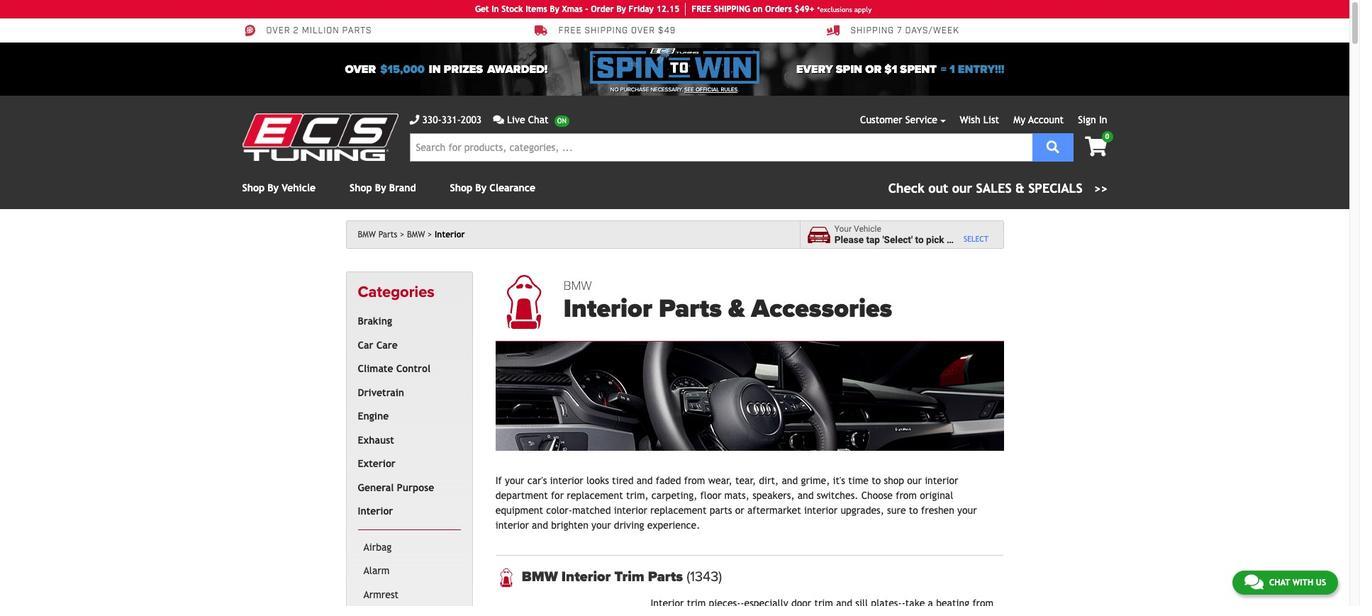 Task type: describe. For each thing, give the bounding box(es) containing it.
330-331-2003
[[422, 114, 482, 126]]

airbag
[[364, 542, 392, 553]]

over for over $15,000 in prizes
[[345, 62, 376, 76]]

switches.
[[817, 490, 859, 501]]

experience.
[[648, 520, 700, 531]]

bmw parts link
[[358, 230, 405, 240]]

ping
[[732, 4, 751, 14]]

search image
[[1047, 140, 1060, 153]]

Search text field
[[410, 133, 1033, 162]]

car
[[358, 340, 374, 351]]

purchase
[[621, 87, 649, 93]]

shop for shop by brand
[[350, 182, 372, 194]]

0 horizontal spatial vehicle
[[282, 182, 316, 194]]

shipping 7 days/week link
[[827, 24, 960, 37]]

service
[[906, 114, 938, 126]]

interior parts & accessories banner image image
[[496, 342, 1004, 451]]

car's
[[528, 475, 547, 486]]

2 vertical spatial your
[[592, 520, 611, 531]]

prizes
[[444, 62, 483, 76]]

2 vertical spatial to
[[909, 505, 919, 516]]

to inside the your vehicle please tap 'select' to pick a vehicle
[[916, 234, 924, 245]]

get in stock items by xmas - order by friday 12.15
[[475, 4, 680, 14]]

sign
[[1079, 114, 1097, 126]]

0 horizontal spatial parts
[[342, 26, 372, 36]]

exhaust link
[[355, 429, 458, 453]]

driving
[[614, 520, 645, 531]]

upgrades,
[[841, 505, 885, 516]]

in for sign
[[1100, 114, 1108, 126]]

time
[[849, 475, 869, 486]]

0 link
[[1074, 131, 1113, 158]]

pick
[[927, 234, 945, 245]]

official
[[696, 87, 720, 93]]

brighten
[[551, 520, 589, 531]]

shipping
[[585, 26, 629, 36]]

interior subcategories element
[[358, 530, 461, 607]]

by for shop by vehicle
[[268, 182, 279, 194]]

dirt,
[[759, 475, 779, 486]]

0 vertical spatial parts
[[379, 230, 398, 240]]

carpeting,
[[652, 490, 698, 501]]

our
[[908, 475, 922, 486]]

*exclusions
[[818, 5, 853, 13]]

no
[[611, 87, 619, 93]]

specials
[[1029, 181, 1083, 196]]

with
[[1293, 578, 1314, 588]]

drivetrain link
[[355, 382, 458, 405]]

0
[[1106, 133, 1110, 140]]

over
[[631, 26, 656, 36]]

0 horizontal spatial replacement
[[567, 490, 623, 501]]

live chat
[[507, 114, 549, 126]]

and up trim,
[[637, 475, 653, 486]]

by for shop by brand
[[375, 182, 386, 194]]

wish
[[960, 114, 981, 126]]

free shipping over $49 link
[[535, 24, 676, 37]]

by left xmas
[[550, 4, 560, 14]]

0 vertical spatial from
[[684, 475, 706, 486]]

bmw for bmw interior parts & accessories
[[564, 278, 592, 294]]

account
[[1029, 114, 1064, 126]]

rules
[[721, 87, 738, 93]]

trim
[[615, 569, 645, 586]]

sales
[[977, 181, 1012, 196]]

engine link
[[355, 405, 458, 429]]

and down grime,
[[798, 490, 814, 501]]

department
[[496, 490, 548, 501]]

live chat link
[[493, 113, 570, 128]]

=
[[941, 62, 947, 76]]

accessories
[[752, 294, 893, 324]]

shop by brand link
[[350, 182, 416, 194]]

ecs tuning 'spin to win' contest logo image
[[591, 48, 760, 84]]

comments image
[[493, 115, 504, 125]]

shop
[[884, 475, 905, 486]]

no purchase necessary. see official rules .
[[611, 87, 739, 93]]

12.15
[[657, 4, 680, 14]]

bmw                                                                                    interior trim parts
[[522, 569, 687, 586]]

parts inside bmw interior parts & accessories
[[659, 294, 722, 324]]

shop by clearance
[[450, 182, 536, 194]]

categories
[[358, 283, 435, 302]]

armrest link
[[361, 584, 458, 607]]

shop for shop by vehicle
[[242, 182, 265, 194]]

alarm link
[[361, 560, 458, 584]]

a
[[947, 234, 952, 245]]

spin
[[836, 62, 863, 76]]

1 horizontal spatial from
[[896, 490, 917, 501]]

and right "dirt," on the bottom right
[[782, 475, 798, 486]]

1 vertical spatial to
[[872, 475, 881, 486]]

my account
[[1014, 114, 1064, 126]]

car care
[[358, 340, 398, 351]]

1 horizontal spatial &
[[1016, 181, 1025, 196]]

bmw                                                                                    interior trim parts link
[[522, 569, 1004, 586]]

entry!!!
[[958, 62, 1005, 76]]

days/week
[[906, 26, 960, 36]]

shipping 7 days/week
[[851, 26, 960, 36]]

shopping cart image
[[1085, 137, 1108, 157]]

shop for shop by clearance
[[450, 182, 473, 194]]

bmw for bmw
[[407, 230, 425, 240]]

necessary.
[[651, 87, 683, 93]]

330-
[[422, 114, 442, 126]]

by right order
[[617, 4, 626, 14]]

interior link
[[355, 500, 458, 524]]

interior down switches.
[[804, 505, 838, 516]]

interior up original
[[925, 475, 959, 486]]

equipment
[[496, 505, 543, 516]]

over for over 2 million parts
[[266, 26, 291, 36]]



Task type: vqa. For each thing, say whether or not it's contained in the screenshot.
left (3)
no



Task type: locate. For each thing, give the bounding box(es) containing it.
get
[[475, 4, 489, 14]]

1 vertical spatial your
[[958, 505, 977, 516]]

and
[[637, 475, 653, 486], [782, 475, 798, 486], [798, 490, 814, 501], [532, 520, 548, 531]]

from
[[684, 475, 706, 486], [896, 490, 917, 501]]

parts down floor
[[710, 505, 733, 516]]

wish list
[[960, 114, 1000, 126]]

bmw inside bmw interior parts & accessories
[[564, 278, 592, 294]]

my
[[1014, 114, 1026, 126]]

1 vertical spatial in
[[1100, 114, 1108, 126]]

chat right live
[[528, 114, 549, 126]]

on
[[753, 4, 763, 14]]

2 horizontal spatial your
[[958, 505, 977, 516]]

matched
[[572, 505, 611, 516]]

tear,
[[736, 475, 756, 486]]

wish list link
[[960, 114, 1000, 126]]

or inside "if your car's interior looks tired and faded from wear, tear, dirt, and grime, it's time to shop our interior department for replacement trim, carpeting, floor mats, speakers, and switches. choose from original equipment color-matched interior replacement parts or aftermarket interior upgrades, sure to freshen your interior and brighten your driving experience."
[[736, 505, 745, 516]]

1 horizontal spatial chat
[[1270, 578, 1291, 588]]

vehicle
[[955, 234, 985, 245]]

1 vertical spatial parts
[[659, 294, 722, 324]]

to left pick
[[916, 234, 924, 245]]

0 vertical spatial in
[[492, 4, 499, 14]]

0 vertical spatial to
[[916, 234, 924, 245]]

replacement down carpeting,
[[651, 505, 707, 516]]

bmw interior parts & accessories
[[564, 278, 893, 324]]

replacement down looks
[[567, 490, 623, 501]]

over 2 million parts
[[266, 26, 372, 36]]

1 horizontal spatial or
[[866, 62, 882, 76]]

see
[[685, 87, 694, 93]]

airbag link
[[361, 536, 458, 560]]

$49+
[[795, 4, 815, 14]]

aftermarket
[[748, 505, 801, 516]]

0 horizontal spatial your
[[505, 475, 525, 486]]

by left clearance at the top of the page
[[476, 182, 487, 194]]

select link
[[964, 235, 989, 243]]

bmw for bmw parts
[[358, 230, 376, 240]]

1 vertical spatial replacement
[[651, 505, 707, 516]]

shop by vehicle
[[242, 182, 316, 194]]

armrest
[[364, 589, 399, 601]]

0 vertical spatial parts
[[342, 26, 372, 36]]

in right get
[[492, 4, 499, 14]]

faded
[[656, 475, 681, 486]]

0 vertical spatial &
[[1016, 181, 1025, 196]]

customer service
[[861, 114, 938, 126]]

us
[[1317, 578, 1327, 588]]

order
[[591, 4, 614, 14]]

to up choose
[[872, 475, 881, 486]]

chat
[[528, 114, 549, 126], [1270, 578, 1291, 588]]

or left $1 at right top
[[866, 62, 882, 76]]

0 horizontal spatial or
[[736, 505, 745, 516]]

free ship ping on orders $49+ *exclusions apply
[[692, 4, 872, 14]]

color-
[[546, 505, 572, 516]]

select
[[964, 235, 989, 243]]

over 2 million parts link
[[242, 24, 372, 37]]

0 vertical spatial chat
[[528, 114, 549, 126]]

bmw for bmw                                                                                    interior trim parts
[[522, 569, 558, 586]]

0 vertical spatial over
[[266, 26, 291, 36]]

general
[[358, 482, 394, 494]]

in
[[492, 4, 499, 14], [1100, 114, 1108, 126]]

1 horizontal spatial in
[[1100, 114, 1108, 126]]

choose
[[862, 490, 893, 501]]

in right sign
[[1100, 114, 1108, 126]]

it's
[[833, 475, 846, 486]]

live
[[507, 114, 525, 126]]

interior inside bmw interior parts & accessories
[[564, 294, 653, 324]]

list
[[984, 114, 1000, 126]]

1 vertical spatial from
[[896, 490, 917, 501]]

free shipping over $49
[[559, 26, 676, 36]]

clearance
[[490, 182, 536, 194]]

by for shop by clearance
[[476, 182, 487, 194]]

to
[[916, 234, 924, 245], [872, 475, 881, 486], [909, 505, 919, 516]]

and down color-
[[532, 520, 548, 531]]

vehicle down ecs tuning "image"
[[282, 182, 316, 194]]

1 vertical spatial chat
[[1270, 578, 1291, 588]]

customer service button
[[861, 113, 946, 128]]

2 vertical spatial parts
[[648, 569, 683, 586]]

parts right "million"
[[342, 26, 372, 36]]

0 horizontal spatial over
[[266, 26, 291, 36]]

by
[[550, 4, 560, 14], [617, 4, 626, 14], [268, 182, 279, 194], [375, 182, 386, 194], [476, 182, 487, 194]]

2 shop from the left
[[350, 182, 372, 194]]

comments image
[[1245, 574, 1264, 591]]

0 horizontal spatial chat
[[528, 114, 549, 126]]

from down 'our'
[[896, 490, 917, 501]]

or down the 'mats,'
[[736, 505, 745, 516]]

your down matched at the bottom of the page
[[592, 520, 611, 531]]

& inside bmw interior parts & accessories
[[729, 294, 745, 324]]

shop by brand
[[350, 182, 416, 194]]

shop by clearance link
[[450, 182, 536, 194]]

2 horizontal spatial shop
[[450, 182, 473, 194]]

to right the sure
[[909, 505, 919, 516]]

your
[[835, 224, 852, 234]]

1 vertical spatial &
[[729, 294, 745, 324]]

items
[[526, 4, 548, 14]]

if
[[496, 475, 502, 486]]

0 horizontal spatial shop
[[242, 182, 265, 194]]

please
[[835, 234, 864, 245]]

speakers,
[[753, 490, 795, 501]]

1 horizontal spatial replacement
[[651, 505, 707, 516]]

1 horizontal spatial vehicle
[[854, 224, 882, 234]]

or
[[866, 62, 882, 76], [736, 505, 745, 516]]

1 vertical spatial or
[[736, 505, 745, 516]]

alarm
[[364, 566, 390, 577]]

for
[[551, 490, 564, 501]]

331-
[[442, 114, 461, 126]]

3 shop from the left
[[450, 182, 473, 194]]

$1
[[885, 62, 898, 76]]

over left 2
[[266, 26, 291, 36]]

phone image
[[410, 115, 420, 125]]

vehicle up tap
[[854, 224, 882, 234]]

over $15,000 in prizes
[[345, 62, 483, 76]]

climate control link
[[355, 358, 458, 382]]

over left the $15,000
[[345, 62, 376, 76]]

1 vertical spatial over
[[345, 62, 376, 76]]

from up floor
[[684, 475, 706, 486]]

sign in link
[[1079, 114, 1108, 126]]

brand
[[389, 182, 416, 194]]

0 vertical spatial vehicle
[[282, 182, 316, 194]]

1 horizontal spatial over
[[345, 62, 376, 76]]

replacement
[[567, 490, 623, 501], [651, 505, 707, 516]]

your right freshen
[[958, 505, 977, 516]]

1 shop from the left
[[242, 182, 265, 194]]

million
[[302, 26, 340, 36]]

interior inside category navigation element
[[358, 506, 393, 517]]

in for get
[[492, 4, 499, 14]]

wear,
[[709, 475, 733, 486]]

bmw link
[[407, 230, 432, 240]]

braking link
[[355, 310, 458, 334]]

interior down 'equipment'
[[496, 520, 529, 531]]

orders
[[766, 4, 792, 14]]

'select'
[[883, 234, 913, 245]]

330-331-2003 link
[[410, 113, 482, 128]]

1 horizontal spatial your
[[592, 520, 611, 531]]

category navigation element
[[346, 272, 473, 607]]

1 vertical spatial parts
[[710, 505, 733, 516]]

drivetrain
[[358, 387, 404, 399]]

chat inside "link"
[[1270, 578, 1291, 588]]

original
[[920, 490, 954, 501]]

stock
[[502, 4, 523, 14]]

by left 'brand' on the top left of the page
[[375, 182, 386, 194]]

customer
[[861, 114, 903, 126]]

chat left with
[[1270, 578, 1291, 588]]

interior up the 'driving'
[[614, 505, 648, 516]]

sales & specials
[[977, 181, 1083, 196]]

looks
[[587, 475, 609, 486]]

free
[[559, 26, 582, 36]]

1
[[950, 62, 955, 76]]

my account link
[[1014, 114, 1064, 126]]

0 vertical spatial replacement
[[567, 490, 623, 501]]

0 vertical spatial or
[[866, 62, 882, 76]]

interior up for
[[550, 475, 584, 486]]

0 vertical spatial your
[[505, 475, 525, 486]]

your right if
[[505, 475, 525, 486]]

parts inside "if your car's interior looks tired and faded from wear, tear, dirt, and grime, it's time to shop our interior department for replacement trim, carpeting, floor mats, speakers, and switches. choose from original equipment color-matched interior replacement parts or aftermarket interior upgrades, sure to freshen your interior and brighten your driving experience."
[[710, 505, 733, 516]]

shipping
[[851, 26, 895, 36]]

climate
[[358, 363, 393, 375]]

1 horizontal spatial parts
[[710, 505, 733, 516]]

0 horizontal spatial in
[[492, 4, 499, 14]]

0 horizontal spatial &
[[729, 294, 745, 324]]

vehicle inside the your vehicle please tap 'select' to pick a vehicle
[[854, 224, 882, 234]]

mats,
[[725, 490, 750, 501]]

interior
[[435, 230, 465, 240], [564, 294, 653, 324], [358, 506, 393, 517], [562, 569, 611, 586]]

tap
[[867, 234, 880, 245]]

0 horizontal spatial from
[[684, 475, 706, 486]]

1 vertical spatial vehicle
[[854, 224, 882, 234]]

vehicle
[[282, 182, 316, 194], [854, 224, 882, 234]]

freshen
[[922, 505, 955, 516]]

1 horizontal spatial shop
[[350, 182, 372, 194]]

by down ecs tuning "image"
[[268, 182, 279, 194]]

ecs tuning image
[[242, 114, 398, 161]]



